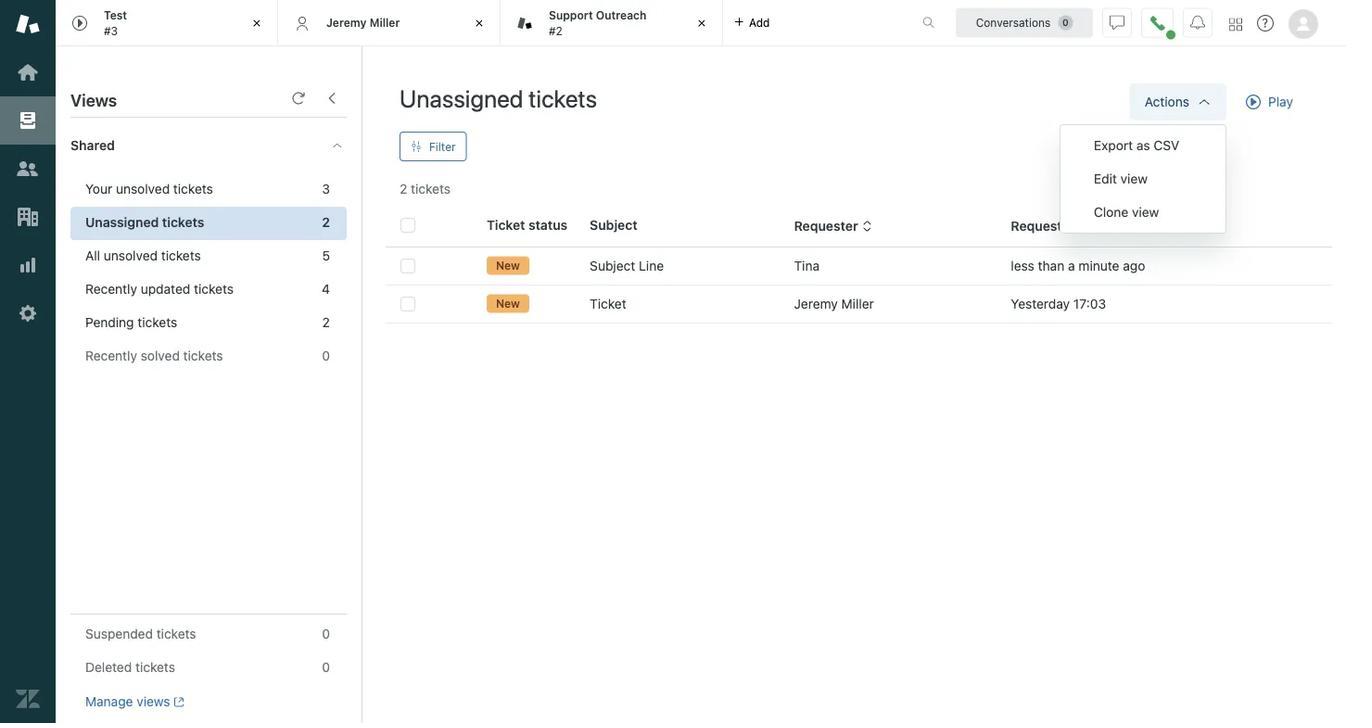 Task type: locate. For each thing, give the bounding box(es) containing it.
ago
[[1123, 258, 1145, 274]]

yesterday
[[1011, 296, 1070, 312]]

outreach
[[596, 9, 647, 22]]

manage views
[[85, 694, 170, 709]]

requester
[[794, 218, 858, 234]]

deleted
[[85, 660, 132, 675]]

1 vertical spatial unsolved
[[104, 248, 158, 263]]

view
[[1121, 171, 1148, 186], [1132, 204, 1159, 220]]

1 horizontal spatial unassigned
[[400, 84, 523, 112]]

views
[[70, 90, 117, 110]]

tickets down recently updated tickets
[[138, 315, 177, 330]]

collapse views pane image
[[325, 91, 339, 106]]

2
[[400, 181, 407, 197], [322, 215, 330, 230], [322, 315, 330, 330]]

subject
[[590, 217, 638, 233], [590, 258, 635, 274]]

jeremy down tina in the right of the page
[[794, 296, 838, 312]]

(opens in a new tab) image
[[170, 697, 184, 708]]

miller inside tab
[[370, 16, 400, 29]]

2 tab from the left
[[501, 0, 723, 46]]

subject up the ticket link
[[590, 258, 635, 274]]

pending
[[85, 315, 134, 330]]

recently down pending in the top left of the page
[[85, 348, 137, 363]]

miller
[[370, 16, 400, 29], [842, 296, 874, 312]]

0 vertical spatial unassigned tickets
[[400, 84, 597, 112]]

customers image
[[16, 157, 40, 181]]

0 for suspended tickets
[[322, 626, 330, 642]]

jeremy
[[326, 16, 367, 29], [794, 296, 838, 312]]

jeremy miller up collapse views pane image
[[326, 16, 400, 29]]

recently
[[85, 281, 137, 297], [85, 348, 137, 363]]

2 close image from the left
[[693, 14, 711, 32]]

1 horizontal spatial miller
[[842, 296, 874, 312]]

recently for recently updated tickets
[[85, 281, 137, 297]]

5
[[322, 248, 330, 263]]

0 vertical spatial 0
[[322, 348, 330, 363]]

jeremy miller down tina in the right of the page
[[794, 296, 874, 312]]

1 vertical spatial unassigned tickets
[[85, 215, 204, 230]]

line
[[639, 258, 664, 274]]

unassigned tickets up filter
[[400, 84, 597, 112]]

1 horizontal spatial close image
[[693, 14, 711, 32]]

1 vertical spatial new
[[496, 297, 520, 310]]

organizations image
[[16, 205, 40, 229]]

0 vertical spatial miller
[[370, 16, 400, 29]]

0 horizontal spatial miller
[[370, 16, 400, 29]]

0 horizontal spatial unassigned
[[85, 215, 159, 230]]

0 vertical spatial jeremy miller
[[326, 16, 400, 29]]

notifications image
[[1191, 15, 1205, 30]]

row down tina in the right of the page
[[386, 285, 1332, 323]]

1 recently from the top
[[85, 281, 137, 297]]

2 recently from the top
[[85, 348, 137, 363]]

tabs tab list
[[56, 0, 903, 46]]

tab
[[56, 0, 278, 46], [501, 0, 723, 46]]

view right edit
[[1121, 171, 1148, 186]]

1 vertical spatial jeremy miller
[[794, 296, 874, 312]]

tickets right updated
[[194, 281, 234, 297]]

tab containing support outreach
[[501, 0, 723, 46]]

0
[[322, 348, 330, 363], [322, 626, 330, 642], [322, 660, 330, 675]]

subject line
[[590, 258, 664, 274]]

1 row from the top
[[386, 248, 1332, 285]]

jeremy miller
[[326, 16, 400, 29], [794, 296, 874, 312]]

unassigned up filter
[[400, 84, 523, 112]]

2 vertical spatial 2
[[322, 315, 330, 330]]

view for edit view
[[1121, 171, 1148, 186]]

view down edit view menu item
[[1132, 204, 1159, 220]]

unsolved
[[116, 181, 170, 197], [104, 248, 158, 263]]

jeremy up collapse views pane image
[[326, 16, 367, 29]]

2 down 4
[[322, 315, 330, 330]]

unassigned up 'all unsolved tickets'
[[85, 215, 159, 230]]

0 for recently solved tickets
[[322, 348, 330, 363]]

add
[[749, 16, 770, 29]]

button displays agent's chat status as invisible. image
[[1110, 15, 1125, 30]]

shared
[[70, 138, 115, 153]]

1 vertical spatial jeremy
[[794, 296, 838, 312]]

ticket for ticket
[[590, 296, 626, 312]]

reporting image
[[16, 253, 40, 277]]

subject for subject line
[[590, 258, 635, 274]]

1 vertical spatial unassigned
[[85, 215, 159, 230]]

0 vertical spatial unsolved
[[116, 181, 170, 197]]

unassigned
[[400, 84, 523, 112], [85, 215, 159, 230]]

1 0 from the top
[[322, 348, 330, 363]]

2 vertical spatial 0
[[322, 660, 330, 675]]

1 vertical spatial 0
[[322, 626, 330, 642]]

filter
[[429, 140, 456, 153]]

menu containing export as csv
[[1060, 124, 1227, 234]]

requested button
[[1011, 218, 1093, 235]]

export
[[1094, 138, 1133, 153]]

0 horizontal spatial ticket
[[487, 217, 525, 233]]

actions
[[1145, 94, 1190, 109]]

test
[[104, 9, 127, 22]]

tickets down the #2
[[529, 84, 597, 112]]

1 horizontal spatial ticket
[[590, 296, 626, 312]]

status
[[529, 217, 568, 233]]

export as csv
[[1094, 138, 1180, 153]]

filter button
[[400, 132, 467, 161]]

close image for support outreach
[[693, 14, 711, 32]]

menu
[[1060, 124, 1227, 234]]

1 vertical spatial view
[[1132, 204, 1159, 220]]

row
[[386, 248, 1332, 285], [386, 285, 1332, 323]]

unsolved right your
[[116, 181, 170, 197]]

recently up pending in the top left of the page
[[85, 281, 137, 297]]

jeremy miller inside tab
[[326, 16, 400, 29]]

#3
[[104, 24, 118, 37]]

close image for test
[[248, 14, 266, 32]]

1 subject from the top
[[590, 217, 638, 233]]

all unsolved tickets
[[85, 248, 201, 263]]

1 vertical spatial ticket
[[590, 296, 626, 312]]

tickets
[[529, 84, 597, 112], [173, 181, 213, 197], [411, 181, 451, 197], [162, 215, 204, 230], [161, 248, 201, 263], [194, 281, 234, 297], [138, 315, 177, 330], [183, 348, 223, 363], [156, 626, 196, 642], [135, 660, 175, 675]]

1 vertical spatial miller
[[842, 296, 874, 312]]

2 new from the top
[[496, 297, 520, 310]]

recently solved tickets
[[85, 348, 223, 363]]

unassigned tickets up 'all unsolved tickets'
[[85, 215, 204, 230]]

0 vertical spatial new
[[496, 259, 520, 272]]

zendesk image
[[16, 687, 40, 711]]

0 vertical spatial view
[[1121, 171, 1148, 186]]

3 0 from the top
[[322, 660, 330, 675]]

refresh views pane image
[[291, 91, 306, 106]]

0 horizontal spatial jeremy miller
[[326, 16, 400, 29]]

close image
[[248, 14, 266, 32], [693, 14, 711, 32]]

subject up subject line
[[590, 217, 638, 233]]

unassigned tickets
[[400, 84, 597, 112], [85, 215, 204, 230]]

1 vertical spatial recently
[[85, 348, 137, 363]]

1 horizontal spatial tab
[[501, 0, 723, 46]]

clone view
[[1094, 204, 1159, 220]]

shared heading
[[56, 118, 362, 173]]

ticket down subject line link
[[590, 296, 626, 312]]

1 close image from the left
[[248, 14, 266, 32]]

view inside menu item
[[1121, 171, 1148, 186]]

unsolved right the all
[[104, 248, 158, 263]]

row down requester "button"
[[386, 248, 1332, 285]]

0 horizontal spatial close image
[[248, 14, 266, 32]]

0 vertical spatial jeremy
[[326, 16, 367, 29]]

unsolved for your
[[116, 181, 170, 197]]

edit view
[[1094, 171, 1148, 186]]

ticket left status
[[487, 217, 525, 233]]

tab containing test
[[56, 0, 278, 46]]

zendesk support image
[[16, 12, 40, 36]]

2 0 from the top
[[322, 626, 330, 642]]

2 row from the top
[[386, 285, 1332, 323]]

1 vertical spatial 2
[[322, 215, 330, 230]]

tickets down filter 'button'
[[411, 181, 451, 197]]

2 for unassigned tickets
[[322, 215, 330, 230]]

tickets up views
[[135, 660, 175, 675]]

1 tab from the left
[[56, 0, 278, 46]]

shared button
[[56, 118, 312, 173]]

0 vertical spatial recently
[[85, 281, 137, 297]]

#2
[[549, 24, 563, 37]]

2 for pending tickets
[[322, 315, 330, 330]]

close image
[[470, 14, 489, 32]]

0 vertical spatial ticket
[[487, 217, 525, 233]]

requested
[[1011, 218, 1078, 234]]

0 horizontal spatial tab
[[56, 0, 278, 46]]

4
[[322, 281, 330, 297]]

zendesk products image
[[1229, 18, 1242, 31]]

2 down filter 'button'
[[400, 181, 407, 197]]

1 horizontal spatial jeremy miller
[[794, 296, 874, 312]]

0 vertical spatial subject
[[590, 217, 638, 233]]

ticket
[[487, 217, 525, 233], [590, 296, 626, 312]]

new
[[496, 259, 520, 272], [496, 297, 520, 310]]

0 horizontal spatial jeremy
[[326, 16, 367, 29]]

manage views link
[[85, 694, 184, 710]]

recently for recently solved tickets
[[85, 348, 137, 363]]

view inside "menu item"
[[1132, 204, 1159, 220]]

2 subject from the top
[[590, 258, 635, 274]]

csv
[[1154, 138, 1180, 153]]

1 vertical spatial subject
[[590, 258, 635, 274]]

2 down 3
[[322, 215, 330, 230]]



Task type: vqa. For each thing, say whether or not it's contained in the screenshot.
the bottom Jeremy
yes



Task type: describe. For each thing, give the bounding box(es) containing it.
unsolved for all
[[104, 248, 158, 263]]

0 vertical spatial 2
[[400, 181, 407, 197]]

deleted tickets
[[85, 660, 175, 675]]

tickets down your unsolved tickets
[[162, 215, 204, 230]]

priority
[[1168, 218, 1213, 234]]

1 horizontal spatial jeremy
[[794, 296, 838, 312]]

ticket status
[[487, 217, 568, 233]]

suspended tickets
[[85, 626, 196, 642]]

admin image
[[16, 301, 40, 325]]

clone
[[1094, 204, 1129, 220]]

row containing subject line
[[386, 248, 1332, 285]]

test #3
[[104, 9, 127, 37]]

0 horizontal spatial unassigned tickets
[[85, 215, 204, 230]]

1 new from the top
[[496, 259, 520, 272]]

export as csv menu item
[[1061, 129, 1226, 162]]

a
[[1068, 258, 1075, 274]]

suspended
[[85, 626, 153, 642]]

subject for subject
[[590, 217, 638, 233]]

updated
[[141, 281, 190, 297]]

views image
[[16, 108, 40, 133]]

all
[[85, 248, 100, 263]]

row containing ticket
[[386, 285, 1332, 323]]

0 vertical spatial unassigned
[[400, 84, 523, 112]]

get started image
[[16, 60, 40, 84]]

pending tickets
[[85, 315, 177, 330]]

actions button
[[1130, 83, 1227, 121]]

0 for deleted tickets
[[322, 660, 330, 675]]

manage
[[85, 694, 133, 709]]

view for clone view
[[1132, 204, 1159, 220]]

ticket for ticket status
[[487, 217, 525, 233]]

tickets down shared dropdown button
[[173, 181, 213, 197]]

edit
[[1094, 171, 1117, 186]]

main element
[[0, 0, 56, 723]]

priority button
[[1168, 218, 1228, 235]]

tickets up deleted tickets
[[156, 626, 196, 642]]

edit view menu item
[[1061, 162, 1226, 196]]

than
[[1038, 258, 1065, 274]]

subject line link
[[590, 257, 664, 275]]

your unsolved tickets
[[85, 181, 213, 197]]

requester button
[[794, 218, 873, 235]]

2 tickets
[[400, 181, 451, 197]]

conversations
[[976, 16, 1051, 29]]

conversations button
[[956, 8, 1093, 38]]

3
[[322, 181, 330, 197]]

ticket link
[[590, 295, 626, 313]]

solved
[[141, 348, 180, 363]]

support
[[549, 9, 593, 22]]

yesterday 17:03
[[1011, 296, 1106, 312]]

less than a minute ago
[[1011, 258, 1145, 274]]

tickets up updated
[[161, 248, 201, 263]]

add button
[[723, 0, 781, 45]]

recently updated tickets
[[85, 281, 234, 297]]

play button
[[1230, 83, 1309, 121]]

less
[[1011, 258, 1035, 274]]

your
[[85, 181, 112, 197]]

get help image
[[1257, 15, 1274, 32]]

1 horizontal spatial unassigned tickets
[[400, 84, 597, 112]]

play
[[1268, 94, 1293, 109]]

views
[[137, 694, 170, 709]]

jeremy miller tab
[[278, 0, 501, 46]]

tina
[[794, 258, 820, 274]]

minute
[[1079, 258, 1120, 274]]

clone view menu item
[[1061, 196, 1226, 229]]

17:03
[[1074, 296, 1106, 312]]

support outreach #2
[[549, 9, 647, 37]]

tickets right solved
[[183, 348, 223, 363]]

jeremy inside tab
[[326, 16, 367, 29]]

as
[[1137, 138, 1150, 153]]



